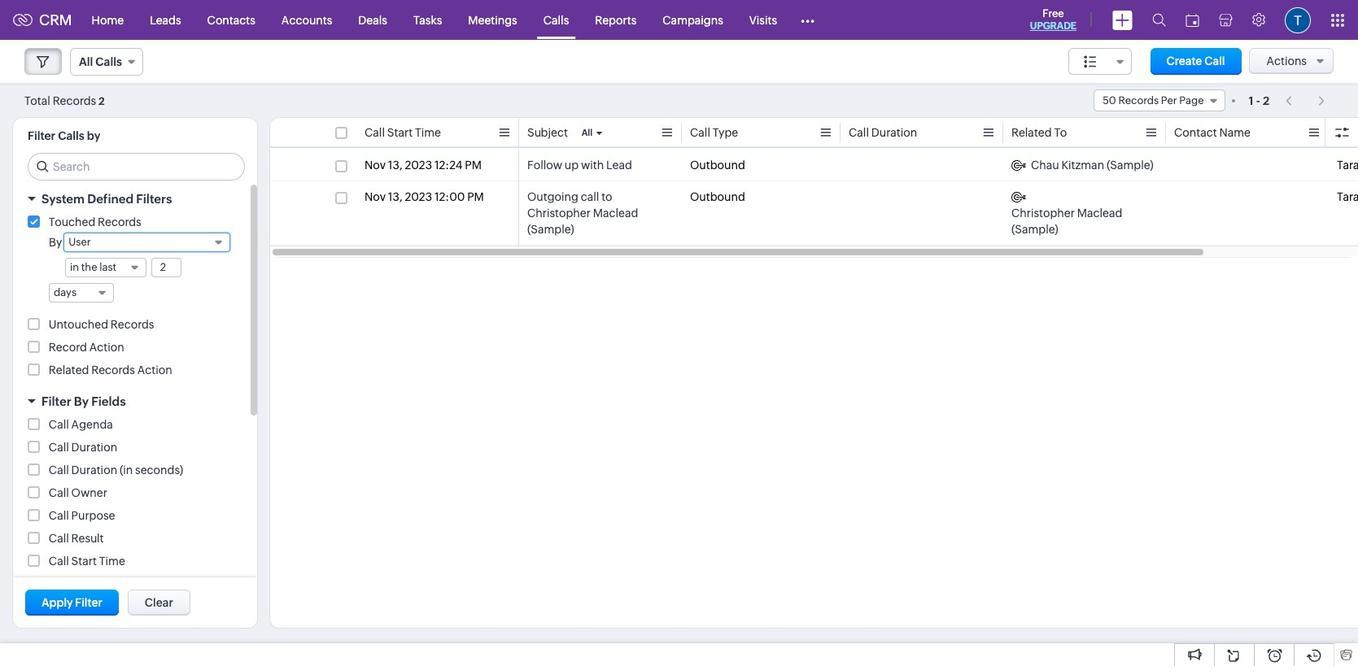 Task type: locate. For each thing, give the bounding box(es) containing it.
start down result
[[71, 555, 97, 568]]

contact name
[[1175, 126, 1251, 139]]

13, up nov 13, 2023 12:00 pm
[[388, 159, 403, 172]]

days field
[[49, 283, 114, 303]]

0 vertical spatial 13,
[[388, 159, 403, 172]]

0 vertical spatial pm
[[465, 159, 482, 172]]

2 inside 'total records 2'
[[99, 95, 105, 107]]

by left user
[[49, 236, 62, 249]]

1 2023 from the top
[[405, 159, 432, 172]]

1 horizontal spatial maclead
[[1078, 207, 1123, 220]]

outgoing
[[528, 191, 579, 204]]

0 vertical spatial tara
[[1338, 159, 1359, 172]]

maclead down to
[[593, 207, 639, 220]]

(sample) down outgoing
[[528, 223, 575, 236]]

visits link
[[737, 0, 791, 39]]

related down record
[[49, 364, 89, 377]]

0 horizontal spatial related
[[49, 364, 89, 377]]

filter inside dropdown button
[[42, 395, 71, 409]]

1 horizontal spatial action
[[137, 364, 172, 377]]

filter down total
[[28, 129, 55, 142]]

0 vertical spatial action
[[89, 341, 124, 354]]

follow
[[528, 159, 563, 172]]

2023
[[405, 159, 432, 172], [405, 191, 432, 204]]

with
[[581, 159, 604, 172]]

0 vertical spatial by
[[49, 236, 62, 249]]

outgoing call to christopher maclead (sample)
[[528, 191, 639, 236]]

record
[[49, 341, 87, 354]]

0 horizontal spatial call duration
[[49, 441, 117, 454]]

2 2023 from the top
[[405, 191, 432, 204]]

1 vertical spatial outbound
[[690, 191, 746, 204]]

2 13, from the top
[[388, 191, 403, 204]]

nov up nov 13, 2023 12:00 pm
[[365, 159, 386, 172]]

nov down nov 13, 2023 12:24 pm
[[365, 191, 386, 204]]

start
[[387, 126, 413, 139], [71, 555, 97, 568]]

filter right 'apply'
[[75, 597, 102, 610]]

2 nov from the top
[[365, 191, 386, 204]]

Search text field
[[28, 154, 244, 180]]

call start time up nov 13, 2023 12:24 pm
[[365, 126, 441, 139]]

lead
[[607, 159, 633, 172]]

1 outbound from the top
[[690, 159, 746, 172]]

2 christopher from the left
[[1012, 207, 1075, 220]]

purpose
[[71, 510, 115, 523]]

contacts link
[[194, 0, 269, 39]]

create call button
[[1151, 48, 1242, 75]]

home link
[[79, 0, 137, 39]]

filter calls by
[[28, 129, 101, 142]]

2 tara from the top
[[1338, 191, 1359, 204]]

filter by fields
[[42, 395, 126, 409]]

0 horizontal spatial maclead
[[593, 207, 639, 220]]

1 vertical spatial time
[[99, 555, 125, 568]]

time down result
[[99, 555, 125, 568]]

filters
[[136, 192, 172, 206]]

related to
[[1012, 126, 1068, 139]]

1 horizontal spatial call duration
[[849, 126, 918, 139]]

0 vertical spatial 2023
[[405, 159, 432, 172]]

0 horizontal spatial christopher
[[528, 207, 591, 220]]

all calls
[[79, 55, 122, 68]]

2 horizontal spatial calls
[[544, 13, 569, 26]]

call start time
[[365, 126, 441, 139], [49, 555, 125, 568]]

crm
[[39, 11, 72, 28]]

meetings link
[[455, 0, 531, 39]]

1 vertical spatial all
[[582, 128, 593, 138]]

1 vertical spatial pm
[[467, 191, 484, 204]]

2
[[1264, 94, 1270, 107], [99, 95, 105, 107]]

50 records per page
[[1103, 94, 1205, 107]]

1 christopher from the left
[[528, 207, 591, 220]]

christopher down outgoing
[[528, 207, 591, 220]]

christopher maclead (sample) link
[[1012, 189, 1159, 238]]

1 horizontal spatial (sample)
[[1012, 223, 1059, 236]]

2 vertical spatial duration
[[71, 464, 117, 477]]

2 up by
[[99, 95, 105, 107]]

reports link
[[582, 0, 650, 39]]

all
[[79, 55, 93, 68], [582, 128, 593, 138]]

filter up the call agenda
[[42, 395, 71, 409]]

None field
[[1069, 48, 1132, 75]]

tara for chau kitzman (sample)
[[1338, 159, 1359, 172]]

13,
[[388, 159, 403, 172], [388, 191, 403, 204]]

system defined filters button
[[13, 185, 257, 213]]

records right the 50
[[1119, 94, 1159, 107]]

all up 'total records 2'
[[79, 55, 93, 68]]

User field
[[64, 233, 230, 252]]

0 vertical spatial nov
[[365, 159, 386, 172]]

1 horizontal spatial call start time
[[365, 126, 441, 139]]

1 vertical spatial by
[[74, 395, 89, 409]]

1 vertical spatial tara
[[1338, 191, 1359, 204]]

fields
[[91, 395, 126, 409]]

records up related records action
[[111, 318, 154, 331]]

tara for christopher maclead (sample)
[[1338, 191, 1359, 204]]

time up nov 13, 2023 12:24 pm
[[415, 126, 441, 139]]

per
[[1162, 94, 1178, 107]]

system defined filters
[[42, 192, 172, 206]]

apply
[[42, 597, 73, 610]]

pm right 12:00
[[467, 191, 484, 204]]

filter by fields button
[[13, 388, 257, 416]]

outbound for outgoing call to christopher maclead (sample)
[[690, 191, 746, 204]]

1 tara from the top
[[1338, 159, 1359, 172]]

outbound
[[690, 159, 746, 172], [690, 191, 746, 204]]

1 horizontal spatial all
[[582, 128, 593, 138]]

call start time down result
[[49, 555, 125, 568]]

0 horizontal spatial call start time
[[49, 555, 125, 568]]

kitzman
[[1062, 159, 1105, 172]]

calls inside field
[[96, 55, 122, 68]]

calls left reports link
[[544, 13, 569, 26]]

2023 left 12:24
[[405, 159, 432, 172]]

1 horizontal spatial time
[[415, 126, 441, 139]]

tara
[[1338, 159, 1359, 172], [1338, 191, 1359, 204]]

chau
[[1032, 159, 1060, 172]]

seconds)
[[135, 464, 183, 477]]

2023 left 12:00
[[405, 191, 432, 204]]

0 horizontal spatial calls
[[58, 129, 84, 142]]

1 vertical spatial 2023
[[405, 191, 432, 204]]

1 vertical spatial related
[[49, 364, 89, 377]]

1 horizontal spatial by
[[74, 395, 89, 409]]

(sample) down chau
[[1012, 223, 1059, 236]]

accounts link
[[269, 0, 345, 39]]

action up related records action
[[89, 341, 124, 354]]

1 vertical spatial call duration
[[49, 441, 117, 454]]

related left to
[[1012, 126, 1052, 139]]

0 horizontal spatial 2
[[99, 95, 105, 107]]

0 horizontal spatial start
[[71, 555, 97, 568]]

christopher down chau
[[1012, 207, 1075, 220]]

pm for nov 13, 2023 12:00 pm
[[467, 191, 484, 204]]

13, down nov 13, 2023 12:24 pm
[[388, 191, 403, 204]]

1 horizontal spatial calls
[[96, 55, 122, 68]]

0 vertical spatial duration
[[872, 126, 918, 139]]

calls down "home"
[[96, 55, 122, 68]]

maclead
[[593, 207, 639, 220], [1078, 207, 1123, 220]]

records inside 50 records per page field
[[1119, 94, 1159, 107]]

1 horizontal spatial christopher
[[1012, 207, 1075, 220]]

1 vertical spatial nov
[[365, 191, 386, 204]]

contacts
[[207, 13, 256, 26]]

1 vertical spatial call start time
[[49, 555, 125, 568]]

up
[[565, 159, 579, 172]]

None text field
[[152, 259, 181, 277]]

0 vertical spatial related
[[1012, 126, 1052, 139]]

nov 13, 2023 12:00 pm
[[365, 191, 484, 204]]

0 horizontal spatial time
[[99, 555, 125, 568]]

1 nov from the top
[[365, 159, 386, 172]]

1 vertical spatial 13,
[[388, 191, 403, 204]]

1 vertical spatial duration
[[71, 441, 117, 454]]

create menu image
[[1113, 10, 1133, 30]]

2 for total records 2
[[99, 95, 105, 107]]

pm right 12:24
[[465, 159, 482, 172]]

(in
[[120, 464, 133, 477]]

2 vertical spatial calls
[[58, 129, 84, 142]]

2 horizontal spatial (sample)
[[1107, 159, 1154, 172]]

2 vertical spatial filter
[[75, 597, 102, 610]]

1 13, from the top
[[388, 159, 403, 172]]

action up filter by fields dropdown button
[[137, 364, 172, 377]]

contact
[[1175, 126, 1218, 139]]

maclead inside outgoing call to christopher maclead (sample)
[[593, 207, 639, 220]]

1 vertical spatial calls
[[96, 55, 122, 68]]

1 vertical spatial action
[[137, 364, 172, 377]]

2 right the '-' on the right top of the page
[[1264, 94, 1270, 107]]

13, for nov 13, 2023 12:00 pm
[[388, 191, 403, 204]]

2 maclead from the left
[[1078, 207, 1123, 220]]

user
[[69, 236, 91, 248]]

calls left by
[[58, 129, 84, 142]]

search image
[[1153, 13, 1167, 27]]

start up nov 13, 2023 12:24 pm
[[387, 126, 413, 139]]

free
[[1043, 7, 1065, 20]]

1 vertical spatial start
[[71, 555, 97, 568]]

0 vertical spatial call duration
[[849, 126, 918, 139]]

nov
[[365, 159, 386, 172], [365, 191, 386, 204]]

1 horizontal spatial 2
[[1264, 94, 1270, 107]]

0 horizontal spatial by
[[49, 236, 62, 249]]

records up the filter calls by
[[53, 94, 96, 107]]

0 vertical spatial time
[[415, 126, 441, 139]]

(sample) right kitzman
[[1107, 159, 1154, 172]]

christopher
[[528, 207, 591, 220], [1012, 207, 1075, 220]]

crm link
[[13, 11, 72, 28]]

filter for filter calls by
[[28, 129, 55, 142]]

page
[[1180, 94, 1205, 107]]

(sample) inside christopher maclead (sample)
[[1012, 223, 1059, 236]]

0 vertical spatial filter
[[28, 129, 55, 142]]

christopher inside christopher maclead (sample)
[[1012, 207, 1075, 220]]

records down the defined
[[98, 216, 141, 229]]

name
[[1220, 126, 1251, 139]]

size image
[[1084, 55, 1097, 69]]

time
[[415, 126, 441, 139], [99, 555, 125, 568]]

filter
[[28, 129, 55, 142], [42, 395, 71, 409], [75, 597, 102, 610]]

0 horizontal spatial (sample)
[[528, 223, 575, 236]]

last
[[99, 261, 117, 274]]

subject
[[528, 126, 568, 139]]

related for related records action
[[49, 364, 89, 377]]

2023 for 12:00
[[405, 191, 432, 204]]

navigation
[[1278, 89, 1334, 112]]

0 vertical spatial outbound
[[690, 159, 746, 172]]

(sample) inside outgoing call to christopher maclead (sample)
[[528, 223, 575, 236]]

records up fields
[[91, 364, 135, 377]]

records for total
[[53, 94, 96, 107]]

(sample)
[[1107, 159, 1154, 172], [528, 223, 575, 236], [1012, 223, 1059, 236]]

pm
[[465, 159, 482, 172], [467, 191, 484, 204]]

all up with at top left
[[582, 128, 593, 138]]

1 horizontal spatial related
[[1012, 126, 1052, 139]]

by up the call agenda
[[74, 395, 89, 409]]

visits
[[750, 13, 778, 26]]

all inside field
[[79, 55, 93, 68]]

1 maclead from the left
[[593, 207, 639, 220]]

in the last field
[[65, 258, 147, 278]]

1 vertical spatial filter
[[42, 395, 71, 409]]

campaigns
[[663, 13, 724, 26]]

2 outbound from the top
[[690, 191, 746, 204]]

1 horizontal spatial start
[[387, 126, 413, 139]]

maclead down "chau kitzman (sample)"
[[1078, 207, 1123, 220]]

0 horizontal spatial all
[[79, 55, 93, 68]]

row group
[[270, 150, 1359, 246]]

records
[[53, 94, 96, 107], [1119, 94, 1159, 107], [98, 216, 141, 229], [111, 318, 154, 331], [91, 364, 135, 377]]

by inside dropdown button
[[74, 395, 89, 409]]

defined
[[87, 192, 134, 206]]

0 vertical spatial all
[[79, 55, 93, 68]]



Task type: describe. For each thing, give the bounding box(es) containing it.
call agenda
[[49, 418, 113, 432]]

all for all calls
[[79, 55, 93, 68]]

related records action
[[49, 364, 172, 377]]

call duration (in seconds)
[[49, 464, 183, 477]]

13, for nov 13, 2023 12:24 pm
[[388, 159, 403, 172]]

nov 13, 2023 12:24 pm
[[365, 159, 482, 172]]

apply filter
[[42, 597, 102, 610]]

actions
[[1267, 55, 1308, 68]]

Other Modules field
[[791, 7, 826, 33]]

(sample) for chau kitzman (sample)
[[1107, 159, 1154, 172]]

deals
[[358, 13, 387, 26]]

touched
[[49, 216, 95, 229]]

outbound for follow up with lead
[[690, 159, 746, 172]]

to
[[602, 191, 613, 204]]

0 horizontal spatial action
[[89, 341, 124, 354]]

records for touched
[[98, 216, 141, 229]]

untouched
[[49, 318, 108, 331]]

system
[[42, 192, 85, 206]]

accounts
[[282, 13, 332, 26]]

filter for filter by fields
[[42, 395, 71, 409]]

untouched records
[[49, 318, 154, 331]]

1
[[1249, 94, 1254, 107]]

search element
[[1143, 0, 1176, 40]]

0 vertical spatial calls
[[544, 13, 569, 26]]

call result
[[49, 532, 104, 545]]

tasks
[[414, 13, 442, 26]]

call
[[581, 191, 599, 204]]

profile element
[[1276, 0, 1321, 39]]

create menu element
[[1103, 0, 1143, 39]]

call purpose
[[49, 510, 115, 523]]

records for untouched
[[111, 318, 154, 331]]

in the last
[[70, 261, 117, 274]]

record action
[[49, 341, 124, 354]]

tasks link
[[401, 0, 455, 39]]

clear
[[145, 597, 173, 610]]

filter inside button
[[75, 597, 102, 610]]

all for all
[[582, 128, 593, 138]]

the
[[81, 261, 97, 274]]

calls link
[[531, 0, 582, 39]]

12:00
[[435, 191, 465, 204]]

profile image
[[1286, 7, 1312, 33]]

create call
[[1167, 55, 1226, 68]]

pm for nov 13, 2023 12:24 pm
[[465, 159, 482, 172]]

calls for filter calls by
[[58, 129, 84, 142]]

50 Records Per Page field
[[1094, 90, 1226, 112]]

christopher inside outgoing call to christopher maclead (sample)
[[528, 207, 591, 220]]

0 vertical spatial start
[[387, 126, 413, 139]]

All Calls field
[[70, 48, 143, 76]]

create
[[1167, 55, 1203, 68]]

12:24
[[435, 159, 463, 172]]

owner
[[71, 487, 107, 500]]

call type
[[690, 126, 739, 139]]

chau kitzman (sample) link
[[1012, 157, 1154, 173]]

nov for nov 13, 2023 12:24 pm
[[365, 159, 386, 172]]

touched records
[[49, 216, 141, 229]]

call inside button
[[1205, 55, 1226, 68]]

call owner
[[49, 487, 107, 500]]

1 - 2
[[1249, 94, 1270, 107]]

0 vertical spatial call start time
[[365, 126, 441, 139]]

leads link
[[137, 0, 194, 39]]

home
[[92, 13, 124, 26]]

free upgrade
[[1031, 7, 1077, 32]]

total
[[24, 94, 50, 107]]

call 
[[1338, 126, 1359, 139]]

chau kitzman (sample)
[[1032, 159, 1154, 172]]

nov for nov 13, 2023 12:00 pm
[[365, 191, 386, 204]]

50
[[1103, 94, 1117, 107]]

-
[[1257, 94, 1261, 107]]

calls for all calls
[[96, 55, 122, 68]]

campaigns link
[[650, 0, 737, 39]]

calendar image
[[1186, 13, 1200, 26]]

records for 50
[[1119, 94, 1159, 107]]

deals link
[[345, 0, 401, 39]]

2 for 1 - 2
[[1264, 94, 1270, 107]]

in
[[70, 261, 79, 274]]

follow up with lead link
[[528, 157, 633, 173]]

agenda
[[71, 418, 113, 432]]

maclead inside christopher maclead (sample)
[[1078, 207, 1123, 220]]

apply filter button
[[25, 590, 119, 616]]

follow up with lead
[[528, 159, 633, 172]]

by
[[87, 129, 101, 142]]

type
[[713, 126, 739, 139]]

leads
[[150, 13, 181, 26]]

related for related to
[[1012, 126, 1052, 139]]

row group containing nov 13, 2023 12:24 pm
[[270, 150, 1359, 246]]

result
[[71, 532, 104, 545]]

christopher maclead (sample)
[[1012, 207, 1123, 236]]

total records 2
[[24, 94, 105, 107]]

records for related
[[91, 364, 135, 377]]

to
[[1055, 126, 1068, 139]]

2023 for 12:24
[[405, 159, 432, 172]]

days
[[54, 287, 77, 299]]

(sample) for christopher maclead (sample)
[[1012, 223, 1059, 236]]

meetings
[[468, 13, 518, 26]]

upgrade
[[1031, 20, 1077, 32]]



Task type: vqa. For each thing, say whether or not it's contained in the screenshot.
second the Created from the top of the page
no



